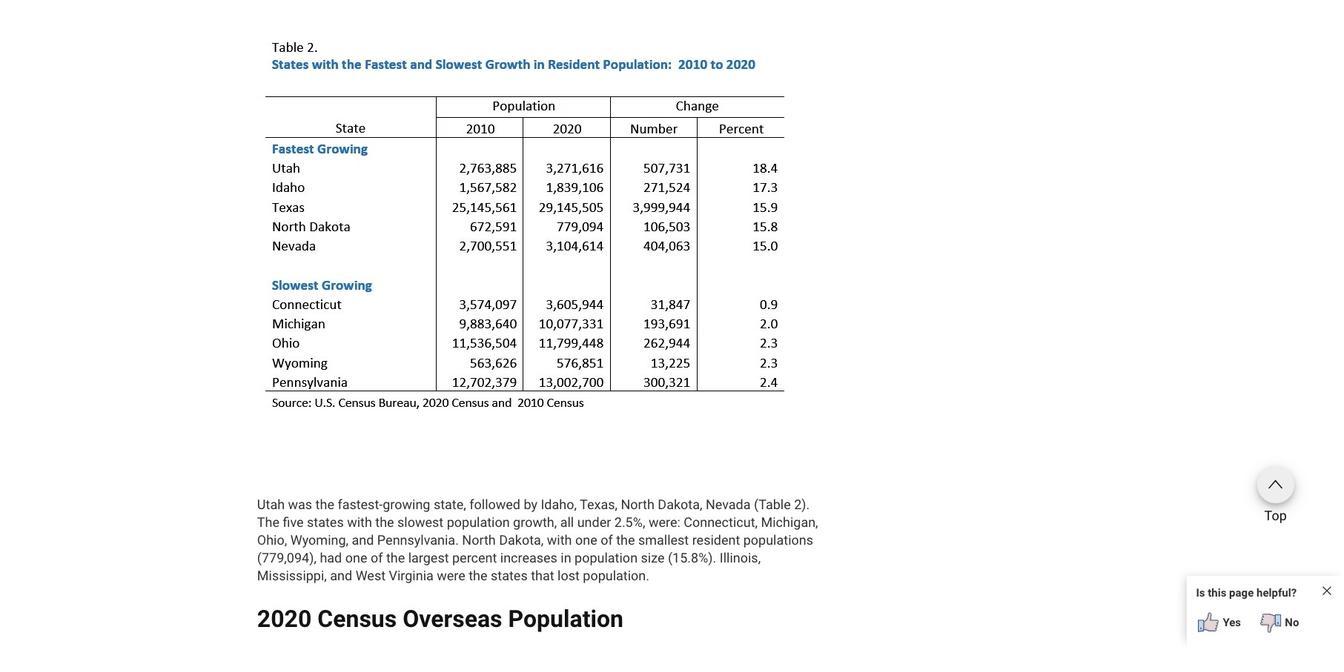 Task type: vqa. For each thing, say whether or not it's contained in the screenshot.
$1,913
no



Task type: describe. For each thing, give the bounding box(es) containing it.
0 horizontal spatial states
[[307, 515, 344, 530]]

state,
[[434, 497, 466, 512]]

thumbs down image image
[[1244, 613, 1283, 634]]

2).
[[794, 497, 810, 512]]

2020
[[257, 605, 312, 633]]

no
[[1286, 616, 1300, 630]]

growing
[[383, 497, 430, 512]]

1 vertical spatial and
[[330, 568, 352, 584]]

table 2. states with the fastest and slowest growth in resident population:  2010 to 2020 image
[[257, 30, 796, 417]]

idaho,
[[541, 497, 577, 512]]

1 vertical spatial states
[[491, 568, 528, 584]]

1 horizontal spatial one
[[576, 532, 598, 548]]

1 vertical spatial with
[[547, 532, 572, 548]]

smallest
[[638, 532, 689, 548]]

percent
[[452, 550, 497, 566]]

slowest
[[398, 515, 444, 530]]

(table
[[754, 497, 791, 512]]

thumbs up image image
[[1182, 613, 1220, 634]]

the down growing
[[375, 515, 394, 530]]

wyoming,
[[291, 532, 349, 548]]

the right was
[[316, 497, 334, 512]]

fastest-
[[338, 497, 383, 512]]

population.
[[583, 568, 650, 584]]

largest
[[408, 550, 449, 566]]

the up virginia at left bottom
[[386, 550, 405, 566]]

page
[[1230, 587, 1254, 600]]

(779,094),
[[257, 550, 317, 566]]

1 vertical spatial population
[[575, 550, 638, 566]]

size
[[641, 550, 665, 566]]

the down 2.5%,
[[616, 532, 635, 548]]

1 vertical spatial of
[[371, 550, 383, 566]]

five
[[283, 515, 304, 530]]

0 vertical spatial population
[[447, 515, 510, 530]]

virginia
[[389, 568, 434, 584]]

all
[[560, 515, 574, 530]]

were:
[[649, 515, 681, 530]]

lost
[[558, 568, 580, 584]]

michigan,
[[761, 515, 819, 530]]

that
[[531, 568, 554, 584]]

the down percent at the bottom
[[469, 568, 488, 584]]

census
[[318, 605, 397, 633]]

mississippi,
[[257, 568, 327, 584]]

yes
[[1223, 616, 1242, 630]]

west
[[356, 568, 386, 584]]

this
[[1208, 587, 1227, 600]]

followed
[[470, 497, 521, 512]]

increases
[[500, 550, 558, 566]]

top
[[1265, 508, 1287, 523]]



Task type: locate. For each thing, give the bounding box(es) containing it.
north up 2.5%,
[[621, 497, 655, 512]]

2.5%,
[[615, 515, 646, 530]]

0 horizontal spatial population
[[447, 515, 510, 530]]

(15.8%).
[[668, 550, 717, 566]]

population
[[447, 515, 510, 530], [575, 550, 638, 566]]

north up percent at the bottom
[[462, 532, 496, 548]]

population up population.
[[575, 550, 638, 566]]

one
[[576, 532, 598, 548], [345, 550, 367, 566]]

1 horizontal spatial dakota,
[[658, 497, 703, 512]]

of up west
[[371, 550, 383, 566]]

0 horizontal spatial one
[[345, 550, 367, 566]]

one down 'under'
[[576, 532, 598, 548]]

connecticut,
[[684, 515, 758, 530]]

texas,
[[580, 497, 618, 512]]

dakota, up were:
[[658, 497, 703, 512]]

with
[[347, 515, 372, 530], [547, 532, 572, 548]]

dakota, up "increases"
[[499, 532, 544, 548]]

dakota,
[[658, 497, 703, 512], [499, 532, 544, 548]]

is this page helpful?
[[1197, 587, 1297, 600]]

utah was the fastest-growing state, followed by idaho, texas, north dakota, nevada (table 2). the five states with the slowest population growth, all under 2.5%, were: connecticut, michigan, ohio, wyoming, and pennsylvania. north dakota, with one of the smallest resident populations (779,094), had one of the largest percent increases in population size (15.8%). illinois, mississippi, and west virginia were the states that lost population.
[[257, 497, 819, 584]]

by
[[524, 497, 538, 512]]

and down had
[[330, 568, 352, 584]]

1 horizontal spatial north
[[621, 497, 655, 512]]

in
[[561, 550, 572, 566]]

nevada
[[706, 497, 751, 512]]

0 vertical spatial and
[[352, 532, 374, 548]]

1 vertical spatial one
[[345, 550, 367, 566]]

of down 'under'
[[601, 532, 613, 548]]

0 vertical spatial one
[[576, 532, 598, 548]]

1 horizontal spatial with
[[547, 532, 572, 548]]

resident
[[692, 532, 740, 548]]

with up the in on the left bottom of the page
[[547, 532, 572, 548]]

population down followed
[[447, 515, 510, 530]]

the
[[257, 515, 280, 530]]

helpful?
[[1257, 587, 1297, 600]]

0 vertical spatial north
[[621, 497, 655, 512]]

had
[[320, 550, 342, 566]]

states up wyoming,
[[307, 515, 344, 530]]

under
[[578, 515, 611, 530]]

and
[[352, 532, 374, 548], [330, 568, 352, 584]]

and down "fastest-"
[[352, 532, 374, 548]]

were
[[437, 568, 466, 584]]

states
[[307, 515, 344, 530], [491, 568, 528, 584]]

is
[[1197, 587, 1206, 600]]

1 horizontal spatial of
[[601, 532, 613, 548]]

ohio,
[[257, 532, 287, 548]]

1 horizontal spatial states
[[491, 568, 528, 584]]

0 vertical spatial of
[[601, 532, 613, 548]]

populations
[[744, 532, 814, 548]]

0 horizontal spatial north
[[462, 532, 496, 548]]

2020 census overseas population
[[257, 605, 624, 633]]

0 vertical spatial states
[[307, 515, 344, 530]]

pennsylvania.
[[377, 532, 459, 548]]

north
[[621, 497, 655, 512], [462, 532, 496, 548]]

states down "increases"
[[491, 568, 528, 584]]

growth,
[[513, 515, 557, 530]]

0 vertical spatial with
[[347, 515, 372, 530]]

0 horizontal spatial of
[[371, 550, 383, 566]]

1 horizontal spatial population
[[575, 550, 638, 566]]

was
[[288, 497, 312, 512]]

utah
[[257, 497, 285, 512]]

1 vertical spatial dakota,
[[499, 532, 544, 548]]

1 vertical spatial north
[[462, 532, 496, 548]]

✕
[[1323, 583, 1332, 598]]

of
[[601, 532, 613, 548], [371, 550, 383, 566]]

with down "fastest-"
[[347, 515, 372, 530]]

0 horizontal spatial with
[[347, 515, 372, 530]]

one up west
[[345, 550, 367, 566]]

population
[[508, 605, 624, 633]]

0 vertical spatial dakota,
[[658, 497, 703, 512]]

overseas
[[403, 605, 503, 633]]

illinois,
[[720, 550, 761, 566]]

the
[[316, 497, 334, 512], [375, 515, 394, 530], [616, 532, 635, 548], [386, 550, 405, 566], [469, 568, 488, 584]]

0 horizontal spatial dakota,
[[499, 532, 544, 548]]



